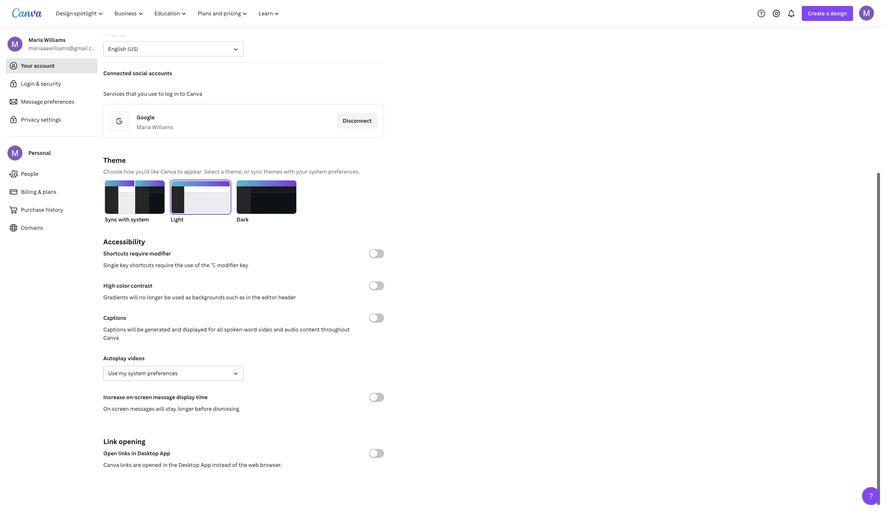Task type: locate. For each thing, give the bounding box(es) containing it.
1 horizontal spatial key
[[240, 262, 249, 269]]

1 horizontal spatial require
[[155, 262, 174, 269]]

1 vertical spatial be
[[137, 326, 144, 333]]

app left instead
[[201, 462, 211, 469]]

0 vertical spatial modifier
[[150, 250, 171, 257]]

you'd
[[136, 168, 149, 175]]

theme,
[[225, 168, 243, 175]]

in
[[174, 90, 179, 97], [246, 294, 251, 301], [131, 450, 136, 457], [163, 462, 168, 469]]

top level navigation element
[[51, 6, 286, 21]]

require
[[130, 250, 148, 257], [155, 262, 174, 269]]

mariaaawilliams@gmail.com
[[28, 45, 100, 52]]

as
[[186, 294, 191, 301], [239, 294, 245, 301]]

0 horizontal spatial williams
[[44, 36, 66, 43]]

1 vertical spatial preferences
[[147, 370, 178, 377]]

1 vertical spatial links
[[120, 462, 132, 469]]

1 horizontal spatial williams
[[152, 124, 173, 131]]

?
[[870, 492, 874, 502]]

Language: English (US) button
[[103, 42, 244, 57]]

privacy
[[21, 116, 40, 123]]

1 vertical spatial system
[[131, 216, 149, 223]]

longer
[[147, 294, 163, 301], [178, 406, 194, 413]]

0 horizontal spatial with
[[119, 216, 130, 223]]

1 vertical spatial &
[[38, 188, 41, 196]]

backgrounds
[[192, 294, 225, 301]]

be inside captions will be generated and displayed for all spoken-word video and audio content throughout canva
[[137, 326, 144, 333]]

sync with system
[[105, 216, 149, 223]]

key right single
[[120, 262, 129, 269]]

williams inside google maria williams
[[152, 124, 173, 131]]

0 horizontal spatial modifier
[[150, 250, 171, 257]]

screen up messages
[[135, 394, 152, 401]]

of right instead
[[232, 462, 238, 469]]

0 vertical spatial maria
[[28, 36, 43, 43]]

theme choose how you'd like canva to appear. select a theme, or sync themes with your system preferences.
[[103, 156, 360, 175]]

0 horizontal spatial preferences
[[44, 98, 74, 105]]

system right my at the left bottom
[[128, 370, 146, 377]]

a left design
[[827, 10, 830, 17]]

high color contrast
[[103, 282, 152, 290]]

1 vertical spatial app
[[201, 462, 211, 469]]

spoken-
[[224, 326, 244, 333]]

increase on-screen message display time
[[103, 394, 208, 401]]

use left ⌥
[[185, 262, 193, 269]]

desktop left instead
[[179, 462, 200, 469]]

and right video
[[274, 326, 283, 333]]

canva down open
[[103, 462, 119, 469]]

canva
[[187, 90, 202, 97], [161, 168, 176, 175], [103, 335, 119, 342], [103, 462, 119, 469]]

2 captions from the top
[[103, 326, 126, 333]]

0 vertical spatial be
[[164, 294, 171, 301]]

1 vertical spatial desktop
[[179, 462, 200, 469]]

modifier up single key shortcuts require the use of the ⌥ modifier key
[[150, 250, 171, 257]]

captions inside captions will be generated and displayed for all spoken-word video and audio content throughout canva
[[103, 326, 126, 333]]

with right sync
[[119, 216, 130, 223]]

maria inside google maria williams
[[137, 124, 151, 131]]

video
[[259, 326, 273, 333]]

displayed
[[183, 326, 207, 333]]

with left your
[[284, 168, 295, 175]]

plans
[[43, 188, 56, 196]]

1 horizontal spatial be
[[164, 294, 171, 301]]

as right used
[[186, 294, 191, 301]]

stay
[[166, 406, 176, 413]]

1 as from the left
[[186, 294, 191, 301]]

services that you use to log in to canva
[[103, 90, 202, 97]]

desktop
[[138, 450, 159, 457], [179, 462, 200, 469]]

will for no
[[129, 294, 138, 301]]

1 horizontal spatial modifier
[[217, 262, 239, 269]]

0 vertical spatial will
[[129, 294, 138, 301]]

canva up autoplay
[[103, 335, 119, 342]]

with inside 'theme choose how you'd like canva to appear. select a theme, or sync themes with your system preferences.'
[[284, 168, 295, 175]]

opened
[[142, 462, 162, 469]]

0 horizontal spatial use
[[148, 90, 157, 97]]

1 vertical spatial maria
[[137, 124, 151, 131]]

0 vertical spatial &
[[36, 80, 39, 87]]

1 horizontal spatial longer
[[178, 406, 194, 413]]

0 vertical spatial longer
[[147, 294, 163, 301]]

1 horizontal spatial maria
[[137, 124, 151, 131]]

system for use my system preferences
[[128, 370, 146, 377]]

to left log
[[159, 90, 164, 97]]

privacy settings link
[[6, 112, 97, 127]]

key
[[120, 262, 129, 269], [240, 262, 249, 269]]

a right select
[[221, 168, 224, 175]]

0 vertical spatial desktop
[[138, 450, 159, 457]]

1 captions from the top
[[103, 315, 126, 322]]

the up used
[[175, 262, 183, 269]]

design
[[831, 10, 848, 17]]

2 vertical spatial system
[[128, 370, 146, 377]]

preferences up message
[[147, 370, 178, 377]]

high
[[103, 282, 115, 290]]

to left appear. on the top left
[[178, 168, 183, 175]]

& left plans
[[38, 188, 41, 196]]

0 vertical spatial williams
[[44, 36, 66, 43]]

system right your
[[309, 168, 327, 175]]

williams
[[44, 36, 66, 43], [152, 124, 173, 131]]

the
[[175, 262, 183, 269], [201, 262, 210, 269], [252, 294, 261, 301], [169, 462, 177, 469], [239, 462, 247, 469]]

1 key from the left
[[120, 262, 129, 269]]

time
[[196, 394, 208, 401]]

such
[[226, 294, 238, 301]]

web
[[249, 462, 259, 469]]

of left ⌥
[[195, 262, 200, 269]]

0 vertical spatial a
[[827, 10, 830, 17]]

0 vertical spatial system
[[309, 168, 327, 175]]

0 horizontal spatial key
[[120, 262, 129, 269]]

0 horizontal spatial be
[[137, 326, 144, 333]]

billing
[[21, 188, 37, 196]]

key right ⌥
[[240, 262, 249, 269]]

1 horizontal spatial preferences
[[147, 370, 178, 377]]

canva right 'like'
[[161, 168, 176, 175]]

use right you
[[148, 90, 157, 97]]

be left generated
[[137, 326, 144, 333]]

people link
[[6, 167, 97, 182]]

in down opening
[[131, 450, 136, 457]]

maria down google
[[137, 124, 151, 131]]

longer right no
[[147, 294, 163, 301]]

on-
[[126, 394, 135, 401]]

to inside 'theme choose how you'd like canva to appear. select a theme, or sync themes with your system preferences.'
[[178, 168, 183, 175]]

as right such
[[239, 294, 245, 301]]

1 vertical spatial with
[[119, 216, 130, 223]]

1 vertical spatial of
[[232, 462, 238, 469]]

captions up autoplay
[[103, 326, 126, 333]]

dismissing
[[213, 406, 240, 413]]

longer down display on the bottom
[[178, 406, 194, 413]]

Light button
[[171, 181, 231, 224]]

app up opened
[[160, 450, 170, 457]]

maria up your account
[[28, 36, 43, 43]]

themes
[[264, 168, 283, 175]]

your account link
[[6, 58, 97, 73]]

0 vertical spatial screen
[[135, 394, 152, 401]]

captions for captions will be generated and displayed for all spoken-word video and audio content throughout canva
[[103, 326, 126, 333]]

1 horizontal spatial as
[[239, 294, 245, 301]]

0 vertical spatial with
[[284, 168, 295, 175]]

in right log
[[174, 90, 179, 97]]

require right 'shortcuts'
[[155, 262, 174, 269]]

use
[[108, 370, 118, 377]]

will left generated
[[127, 326, 136, 333]]

maria
[[28, 36, 43, 43], [137, 124, 151, 131]]

1 horizontal spatial a
[[827, 10, 830, 17]]

0 horizontal spatial a
[[221, 168, 224, 175]]

0 vertical spatial app
[[160, 450, 170, 457]]

security
[[41, 80, 61, 87]]

2 key from the left
[[240, 262, 249, 269]]

single
[[103, 262, 119, 269]]

be left used
[[164, 294, 171, 301]]

and
[[172, 326, 181, 333], [274, 326, 283, 333]]

on screen messages will stay longer before dismissing
[[103, 406, 240, 413]]

display
[[177, 394, 195, 401]]

0 horizontal spatial and
[[172, 326, 181, 333]]

modifier right ⌥
[[217, 262, 239, 269]]

will inside captions will be generated and displayed for all spoken-word video and audio content throughout canva
[[127, 326, 136, 333]]

audio
[[285, 326, 299, 333]]

1 vertical spatial will
[[127, 326, 136, 333]]

links for in
[[118, 450, 130, 457]]

0 horizontal spatial maria
[[28, 36, 43, 43]]

are
[[133, 462, 141, 469]]

choose
[[103, 168, 122, 175]]

and left displayed
[[172, 326, 181, 333]]

1 horizontal spatial use
[[185, 262, 193, 269]]

browser.
[[260, 462, 282, 469]]

captions down gradients
[[103, 315, 126, 322]]

open links in desktop app
[[103, 450, 170, 457]]

1 vertical spatial a
[[221, 168, 224, 175]]

& right the login
[[36, 80, 39, 87]]

preferences down login & security link
[[44, 98, 74, 105]]

app
[[160, 450, 170, 457], [201, 462, 211, 469]]

0 horizontal spatial of
[[195, 262, 200, 269]]

to
[[159, 90, 164, 97], [180, 90, 185, 97], [178, 168, 183, 175]]

will left no
[[129, 294, 138, 301]]

shortcuts
[[130, 262, 154, 269]]

system up the accessibility
[[131, 216, 149, 223]]

a inside 'theme choose how you'd like canva to appear. select a theme, or sync themes with your system preferences.'
[[221, 168, 224, 175]]

a
[[827, 10, 830, 17], [221, 168, 224, 175]]

0 horizontal spatial app
[[160, 450, 170, 457]]

1 vertical spatial williams
[[152, 124, 173, 131]]

1 vertical spatial screen
[[112, 406, 129, 413]]

0 horizontal spatial require
[[130, 250, 148, 257]]

screen down increase
[[112, 406, 129, 413]]

require up 'shortcuts'
[[130, 250, 148, 257]]

the right opened
[[169, 462, 177, 469]]

links left 'are'
[[120, 462, 132, 469]]

a inside 'dropdown button'
[[827, 10, 830, 17]]

1 horizontal spatial and
[[274, 326, 283, 333]]

(us)
[[128, 45, 138, 52]]

0 vertical spatial captions
[[103, 315, 126, 322]]

of
[[195, 262, 200, 269], [232, 462, 238, 469]]

1 vertical spatial captions
[[103, 326, 126, 333]]

desktop up opened
[[138, 450, 159, 457]]

0 horizontal spatial as
[[186, 294, 191, 301]]

purchase history
[[21, 206, 63, 214]]

0 horizontal spatial screen
[[112, 406, 129, 413]]

0 vertical spatial links
[[118, 450, 130, 457]]

williams down google
[[152, 124, 173, 131]]

1 horizontal spatial with
[[284, 168, 295, 175]]

links
[[118, 450, 130, 457], [120, 462, 132, 469]]

canva links are opened in the desktop app instead of the web browser.
[[103, 462, 282, 469]]

use my system preferences
[[108, 370, 178, 377]]

will left stay
[[156, 406, 165, 413]]

word
[[244, 326, 257, 333]]

system for sync with system
[[131, 216, 149, 223]]

will
[[129, 294, 138, 301], [127, 326, 136, 333], [156, 406, 165, 413]]

links down link opening
[[118, 450, 130, 457]]

williams up mariaaawilliams@gmail.com
[[44, 36, 66, 43]]

1 horizontal spatial desktop
[[179, 462, 200, 469]]

editor
[[262, 294, 277, 301]]



Task type: vqa. For each thing, say whether or not it's contained in the screenshot.


Task type: describe. For each thing, give the bounding box(es) containing it.
disconnect button
[[337, 114, 378, 129]]

sync
[[105, 216, 117, 223]]

preferences.
[[329, 168, 360, 175]]

0 vertical spatial of
[[195, 262, 200, 269]]

with inside button
[[119, 216, 130, 223]]

generated
[[145, 326, 171, 333]]

like
[[151, 168, 159, 175]]

disconnect
[[343, 117, 372, 124]]

domains link
[[6, 221, 97, 236]]

? button
[[863, 488, 881, 506]]

link opening
[[103, 438, 146, 447]]

gradients
[[103, 294, 128, 301]]

will for be
[[127, 326, 136, 333]]

privacy settings
[[21, 116, 61, 123]]

log
[[165, 90, 173, 97]]

account
[[34, 62, 55, 69]]

your
[[296, 168, 308, 175]]

light
[[171, 216, 184, 223]]

billing & plans
[[21, 188, 56, 196]]

login & security link
[[6, 76, 97, 91]]

autoplay videos
[[103, 355, 145, 362]]

accessibility
[[103, 238, 145, 247]]

in right such
[[246, 294, 251, 301]]

0 vertical spatial preferences
[[44, 98, 74, 105]]

to right log
[[180, 90, 185, 97]]

& for login
[[36, 80, 39, 87]]

appear.
[[184, 168, 203, 175]]

maria inside maria williams mariaaawilliams@gmail.com
[[28, 36, 43, 43]]

1 horizontal spatial screen
[[135, 394, 152, 401]]

connected social accounts
[[103, 70, 172, 77]]

canva right log
[[187, 90, 202, 97]]

message
[[21, 98, 43, 105]]

the left web
[[239, 462, 247, 469]]

color
[[116, 282, 130, 290]]

language
[[103, 30, 128, 37]]

1 vertical spatial longer
[[178, 406, 194, 413]]

single key shortcuts require the use of the ⌥ modifier key
[[103, 262, 249, 269]]

0 vertical spatial require
[[130, 250, 148, 257]]

Dark button
[[237, 181, 297, 224]]

1 vertical spatial modifier
[[217, 262, 239, 269]]

the left editor on the bottom left
[[252, 294, 261, 301]]

message preferences
[[21, 98, 74, 105]]

link
[[103, 438, 117, 447]]

captions for captions
[[103, 315, 126, 322]]

login
[[21, 80, 35, 87]]

1 horizontal spatial app
[[201, 462, 211, 469]]

my
[[119, 370, 127, 377]]

accounts
[[149, 70, 172, 77]]

system inside 'theme choose how you'd like canva to appear. select a theme, or sync themes with your system preferences.'
[[309, 168, 327, 175]]

0 horizontal spatial longer
[[147, 294, 163, 301]]

that
[[126, 90, 136, 97]]

Sync with system button
[[105, 181, 165, 224]]

sync
[[251, 168, 263, 175]]

2 and from the left
[[274, 326, 283, 333]]

before
[[195, 406, 212, 413]]

your
[[21, 62, 33, 69]]

2 as from the left
[[239, 294, 245, 301]]

on
[[103, 406, 111, 413]]

shortcuts
[[103, 250, 129, 257]]

the left ⌥
[[201, 262, 210, 269]]

or
[[244, 168, 250, 175]]

purchase history link
[[6, 203, 97, 218]]

opening
[[119, 438, 146, 447]]

personal
[[28, 149, 51, 157]]

contrast
[[131, 282, 152, 290]]

header
[[279, 294, 296, 301]]

1 vertical spatial use
[[185, 262, 193, 269]]

0 horizontal spatial desktop
[[138, 450, 159, 457]]

links for are
[[120, 462, 132, 469]]

english
[[108, 45, 126, 52]]

domains
[[21, 224, 43, 232]]

preferences inside button
[[147, 370, 178, 377]]

williams inside maria williams mariaaawilliams@gmail.com
[[44, 36, 66, 43]]

select
[[204, 168, 220, 175]]

how
[[124, 168, 134, 175]]

2 vertical spatial will
[[156, 406, 165, 413]]

autoplay
[[103, 355, 127, 362]]

messages
[[130, 406, 155, 413]]

maria williams image
[[860, 5, 875, 20]]

& for billing
[[38, 188, 41, 196]]

maria williams mariaaawilliams@gmail.com
[[28, 36, 100, 52]]

create a design button
[[803, 6, 854, 21]]

Use my system preferences button
[[103, 366, 244, 381]]

shortcuts require modifier
[[103, 250, 171, 257]]

for
[[208, 326, 216, 333]]

message
[[153, 394, 175, 401]]

login & security
[[21, 80, 61, 87]]

canva inside 'theme choose how you'd like canva to appear. select a theme, or sync themes with your system preferences.'
[[161, 168, 176, 175]]

in right opened
[[163, 462, 168, 469]]

content
[[300, 326, 320, 333]]

videos
[[128, 355, 145, 362]]

canva inside captions will be generated and displayed for all spoken-word video and audio content throughout canva
[[103, 335, 119, 342]]

people
[[21, 170, 38, 178]]

you
[[138, 90, 147, 97]]

create
[[809, 10, 826, 17]]

billing & plans link
[[6, 185, 97, 200]]

open
[[103, 450, 117, 457]]

captions will be generated and displayed for all spoken-word video and audio content throughout canva
[[103, 326, 350, 342]]

message preferences link
[[6, 94, 97, 109]]

dark
[[237, 216, 249, 223]]

google maria williams
[[137, 114, 173, 131]]

increase
[[103, 394, 125, 401]]

0 vertical spatial use
[[148, 90, 157, 97]]

throughout
[[321, 326, 350, 333]]

all
[[217, 326, 223, 333]]

1 vertical spatial require
[[155, 262, 174, 269]]

⌥
[[211, 262, 216, 269]]

1 and from the left
[[172, 326, 181, 333]]

google
[[137, 114, 155, 121]]

theme
[[103, 156, 126, 165]]

1 horizontal spatial of
[[232, 462, 238, 469]]

settings
[[41, 116, 61, 123]]



